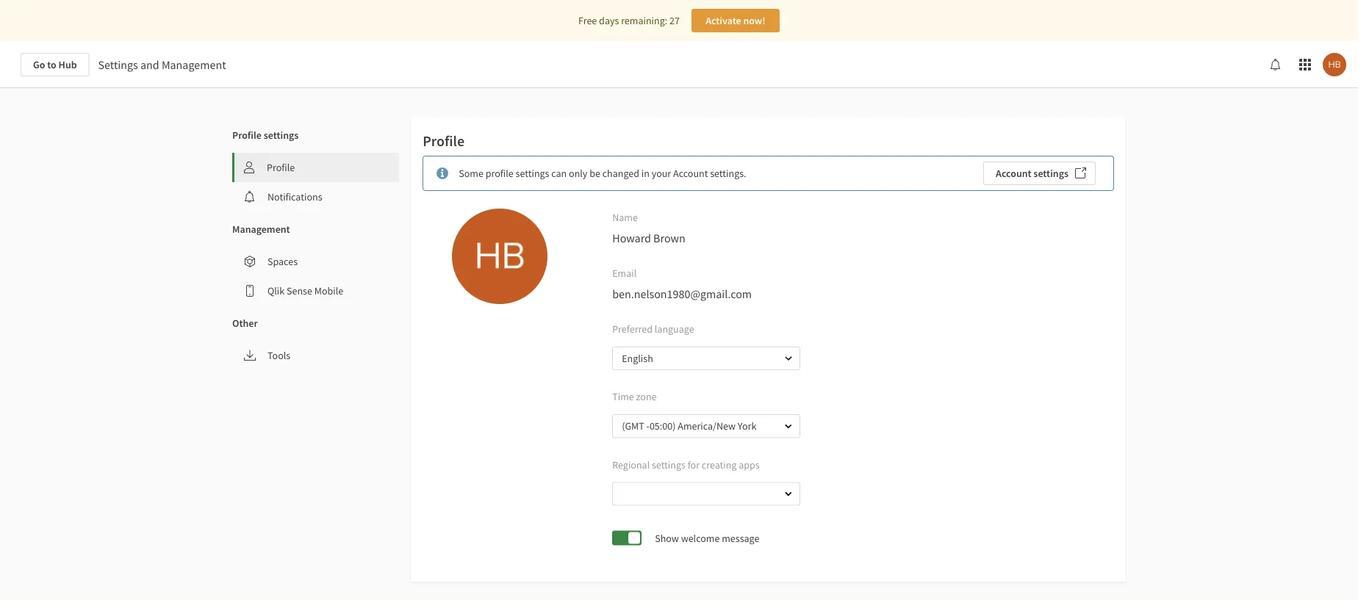 Task type: describe. For each thing, give the bounding box(es) containing it.
your
[[652, 167, 671, 180]]

1 horizontal spatial profile
[[267, 161, 295, 174]]

open image for time zone
[[784, 422, 793, 431]]

go to hub link
[[21, 53, 89, 76]]

zone
[[636, 390, 657, 404]]

changed
[[602, 167, 639, 180]]

regional
[[612, 458, 650, 471]]

tools
[[267, 349, 290, 362]]

open image
[[784, 354, 793, 363]]

be
[[590, 167, 600, 180]]

creating
[[702, 458, 737, 471]]

settings and management
[[98, 57, 226, 72]]

activate now! link
[[691, 9, 780, 32]]

notifications link
[[232, 182, 399, 212]]

time zone
[[612, 390, 657, 404]]

howard
[[612, 231, 651, 245]]

alert containing some profile settings can only be changed in your account settings.
[[423, 156, 1114, 191]]

activate
[[706, 14, 741, 27]]

2 account from the left
[[996, 167, 1031, 180]]

1 vertical spatial management
[[232, 223, 290, 236]]

settings for profile settings
[[264, 129, 299, 142]]

and
[[140, 57, 159, 72]]

sense
[[287, 284, 312, 298]]

can
[[551, 167, 567, 180]]

1 vertical spatial howard brown image
[[452, 209, 548, 304]]

regional settings for creating apps
[[612, 458, 760, 471]]

hub
[[58, 58, 77, 71]]

days
[[599, 14, 619, 27]]

preferred
[[612, 323, 653, 336]]

free days remaining: 27
[[578, 14, 680, 27]]

language
[[655, 323, 694, 336]]

name
[[612, 211, 638, 224]]

settings
[[98, 57, 138, 72]]

account settings
[[996, 167, 1069, 180]]

free
[[578, 14, 597, 27]]

brown
[[653, 231, 685, 245]]

settings for regional settings for creating apps
[[652, 458, 686, 471]]

settings for account settings
[[1034, 167, 1069, 180]]



Task type: locate. For each thing, give the bounding box(es) containing it.
None text field
[[614, 482, 772, 506]]

2 horizontal spatial profile
[[423, 132, 465, 150]]

qlik
[[267, 284, 285, 298]]

show welcome message
[[655, 532, 759, 545]]

open image
[[784, 422, 793, 431], [784, 490, 793, 499]]

management up spaces
[[232, 223, 290, 236]]

0 vertical spatial howard brown image
[[1323, 53, 1346, 76]]

open image for regional settings for creating apps
[[784, 490, 793, 499]]

0 vertical spatial open image
[[784, 422, 793, 431]]

settings.
[[710, 167, 746, 180]]

management
[[162, 57, 226, 72], [232, 223, 290, 236]]

now!
[[743, 14, 766, 27]]

in
[[641, 167, 650, 180]]

profile link
[[234, 153, 399, 182]]

profile
[[232, 129, 262, 142], [423, 132, 465, 150], [267, 161, 295, 174]]

email
[[612, 267, 637, 280]]

go
[[33, 58, 45, 71]]

1 open image from the top
[[784, 422, 793, 431]]

profile settings
[[232, 129, 299, 142]]

1 horizontal spatial management
[[232, 223, 290, 236]]

for
[[688, 458, 700, 471]]

activate now!
[[706, 14, 766, 27]]

alert
[[423, 156, 1114, 191]]

1 account from the left
[[673, 167, 708, 180]]

0 horizontal spatial management
[[162, 57, 226, 72]]

account
[[673, 167, 708, 180], [996, 167, 1031, 180]]

apps
[[739, 458, 760, 471]]

only
[[569, 167, 587, 180]]

2 open image from the top
[[784, 490, 793, 499]]

message
[[722, 532, 759, 545]]

None text field
[[614, 347, 772, 370], [614, 415, 772, 438], [614, 347, 772, 370], [614, 415, 772, 438]]

27
[[669, 14, 680, 27]]

profile
[[486, 167, 514, 180]]

go to hub
[[33, 58, 77, 71]]

some
[[459, 167, 483, 180]]

spaces link
[[232, 247, 399, 276]]

1 horizontal spatial howard brown image
[[1323, 53, 1346, 76]]

0 horizontal spatial account
[[673, 167, 708, 180]]

0 vertical spatial management
[[162, 57, 226, 72]]

tools link
[[232, 341, 399, 370]]

some profile settings can only be changed in your account settings.
[[459, 167, 746, 180]]

remaining:
[[621, 14, 667, 27]]

time
[[612, 390, 634, 404]]

name howard brown
[[612, 211, 685, 245]]

other
[[232, 317, 258, 330]]

notifications
[[267, 190, 322, 204]]

1 horizontal spatial account
[[996, 167, 1031, 180]]

settings inside account settings link
[[1034, 167, 1069, 180]]

show
[[655, 532, 679, 545]]

0 horizontal spatial howard brown image
[[452, 209, 548, 304]]

qlik sense mobile
[[267, 284, 343, 298]]

settings
[[264, 129, 299, 142], [516, 167, 549, 180], [1034, 167, 1069, 180], [652, 458, 686, 471]]

spaces
[[267, 255, 298, 268]]

account settings link
[[983, 162, 1096, 185]]

howard brown image
[[1323, 53, 1346, 76], [452, 209, 548, 304]]

preferred language
[[612, 323, 694, 336]]

management right and on the left top of page
[[162, 57, 226, 72]]

0 horizontal spatial profile
[[232, 129, 262, 142]]

mobile
[[314, 284, 343, 298]]

qlik sense mobile link
[[232, 276, 399, 306]]

1 vertical spatial open image
[[784, 490, 793, 499]]

email ben.nelson1980@gmail.com
[[612, 267, 752, 301]]

welcome
[[681, 532, 720, 545]]

to
[[47, 58, 56, 71]]

ben.nelson1980@gmail.com
[[612, 287, 752, 301]]



Task type: vqa. For each thing, say whether or not it's contained in the screenshot.
second "Open" icon
yes



